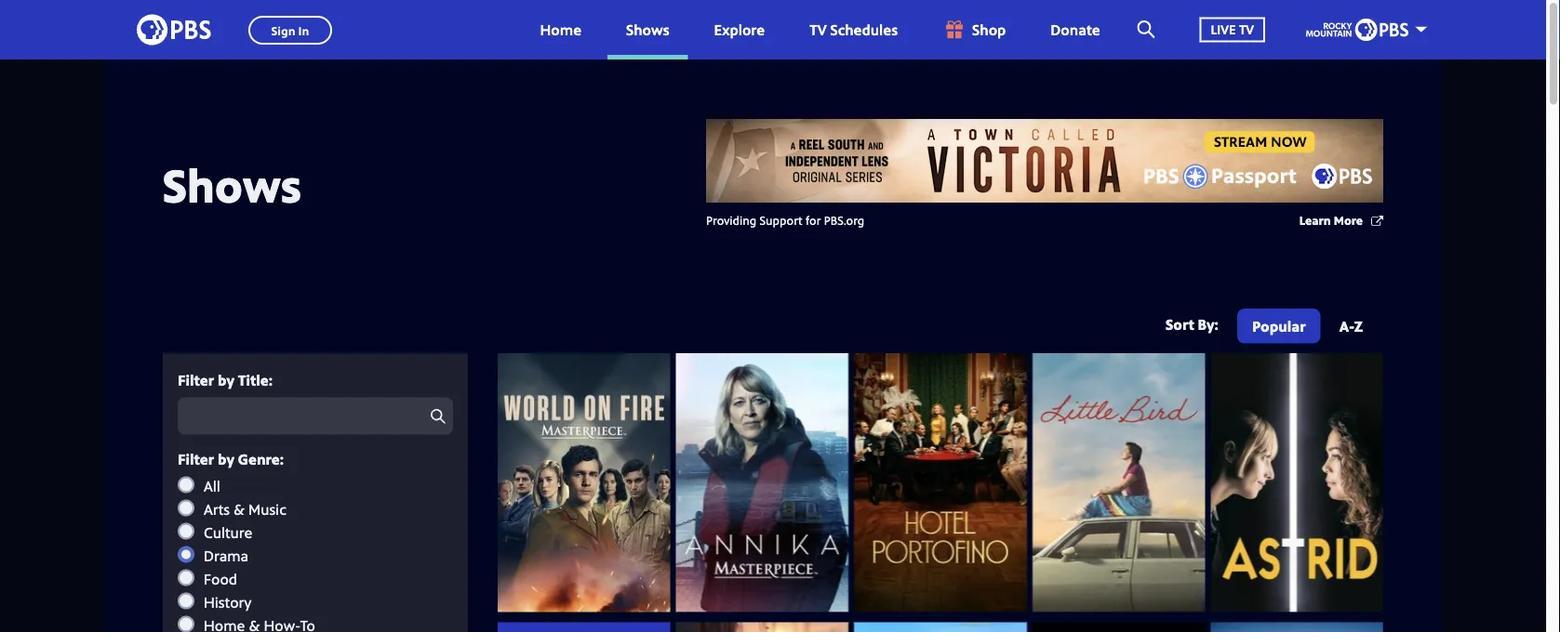 Task type: describe. For each thing, give the bounding box(es) containing it.
a-z
[[1340, 316, 1364, 336]]

all arts & music culture drama food history
[[204, 476, 286, 613]]

more
[[1334, 212, 1364, 228]]

pbs image
[[137, 9, 211, 51]]

sort
[[1166, 315, 1195, 335]]

live
[[1211, 21, 1236, 38]]

learn more link
[[1300, 212, 1384, 230]]

world on fire image
[[498, 354, 671, 613]]

drama
[[204, 546, 249, 566]]

all
[[204, 476, 220, 496]]

shop link
[[924, 0, 1025, 60]]

title:
[[238, 370, 273, 390]]

0 vertical spatial shows
[[626, 19, 670, 39]]

providing
[[706, 212, 757, 228]]

genre:
[[238, 449, 284, 469]]

filter for filter by title:
[[178, 370, 214, 390]]

z
[[1355, 316, 1364, 336]]

Filter by Title: text field
[[178, 398, 453, 435]]

learn more
[[1300, 212, 1364, 228]]

filter for filter by genre:
[[178, 449, 214, 469]]

for
[[806, 212, 821, 228]]

explore link
[[696, 0, 784, 60]]

hotel portofino image
[[855, 354, 1027, 613]]

&
[[234, 499, 245, 519]]

rmpbs image
[[1307, 19, 1409, 41]]

live tv link
[[1182, 0, 1284, 60]]

doc martin image
[[855, 623, 1027, 633]]

becoming trauma responsive image
[[676, 623, 849, 633]]

arts
[[204, 499, 230, 519]]



Task type: vqa. For each thing, say whether or not it's contained in the screenshot.
Shows
yes



Task type: locate. For each thing, give the bounding box(es) containing it.
tv schedules link
[[791, 0, 917, 60]]

1 vertical spatial by
[[218, 449, 235, 469]]

by left title:
[[218, 370, 235, 390]]

history
[[204, 593, 252, 613]]

farewell doc martin image
[[1211, 623, 1384, 633]]

annika image
[[676, 354, 849, 613]]

filter by genre: element
[[178, 476, 453, 633]]

by
[[218, 370, 235, 390], [218, 449, 235, 469]]

by for title:
[[218, 370, 235, 390]]

1 filter from the top
[[178, 370, 214, 390]]

providing support for pbs.org
[[706, 212, 865, 228]]

0 horizontal spatial tv
[[810, 19, 827, 39]]

tv right live
[[1240, 21, 1255, 38]]

2 by from the top
[[218, 449, 235, 469]]

1 vertical spatial shows
[[163, 153, 302, 216]]

filter left title:
[[178, 370, 214, 390]]

music
[[249, 499, 286, 519]]

little bird image
[[1033, 354, 1206, 613]]

search image
[[1138, 20, 1156, 38]]

pbs.org
[[824, 212, 865, 228]]

1 horizontal spatial shows
[[626, 19, 670, 39]]

home link
[[522, 0, 600, 60]]

donate
[[1051, 19, 1101, 39]]

1 horizontal spatial tv
[[1240, 21, 1255, 38]]

learn
[[1300, 212, 1332, 228]]

schedules
[[831, 19, 898, 39]]

filter by genre:
[[178, 449, 284, 469]]

popular
[[1253, 316, 1306, 336]]

by:
[[1198, 315, 1219, 335]]

by up all
[[218, 449, 235, 469]]

sort by:
[[1166, 315, 1219, 335]]

shows link
[[608, 0, 688, 60]]

by for genre:
[[218, 449, 235, 469]]

1 vertical spatial filter
[[178, 449, 214, 469]]

live tv
[[1211, 21, 1255, 38]]

tv schedules
[[810, 19, 898, 39]]

donate link
[[1032, 0, 1119, 60]]

filter
[[178, 370, 214, 390], [178, 449, 214, 469]]

sort by: element
[[1234, 309, 1378, 348]]

the fall image
[[1033, 623, 1206, 633]]

shop
[[973, 19, 1006, 39]]

explore
[[714, 19, 765, 39]]

advertisement region
[[706, 119, 1384, 203]]

food
[[204, 569, 237, 589]]

a-
[[1340, 316, 1355, 336]]

0 vertical spatial by
[[218, 370, 235, 390]]

filter by title:
[[178, 370, 273, 390]]

2 filter from the top
[[178, 449, 214, 469]]

support
[[760, 212, 803, 228]]

home
[[540, 19, 582, 39]]

astrid image
[[1211, 354, 1384, 613]]

shows
[[626, 19, 670, 39], [163, 153, 302, 216]]

0 vertical spatial filter
[[178, 370, 214, 390]]

filter up all
[[178, 449, 214, 469]]

0 horizontal spatial shows
[[163, 153, 302, 216]]

tv
[[810, 19, 827, 39], [1240, 21, 1255, 38]]

tv left the schedules at top right
[[810, 19, 827, 39]]

1 by from the top
[[218, 370, 235, 390]]

culture
[[204, 523, 253, 543]]



